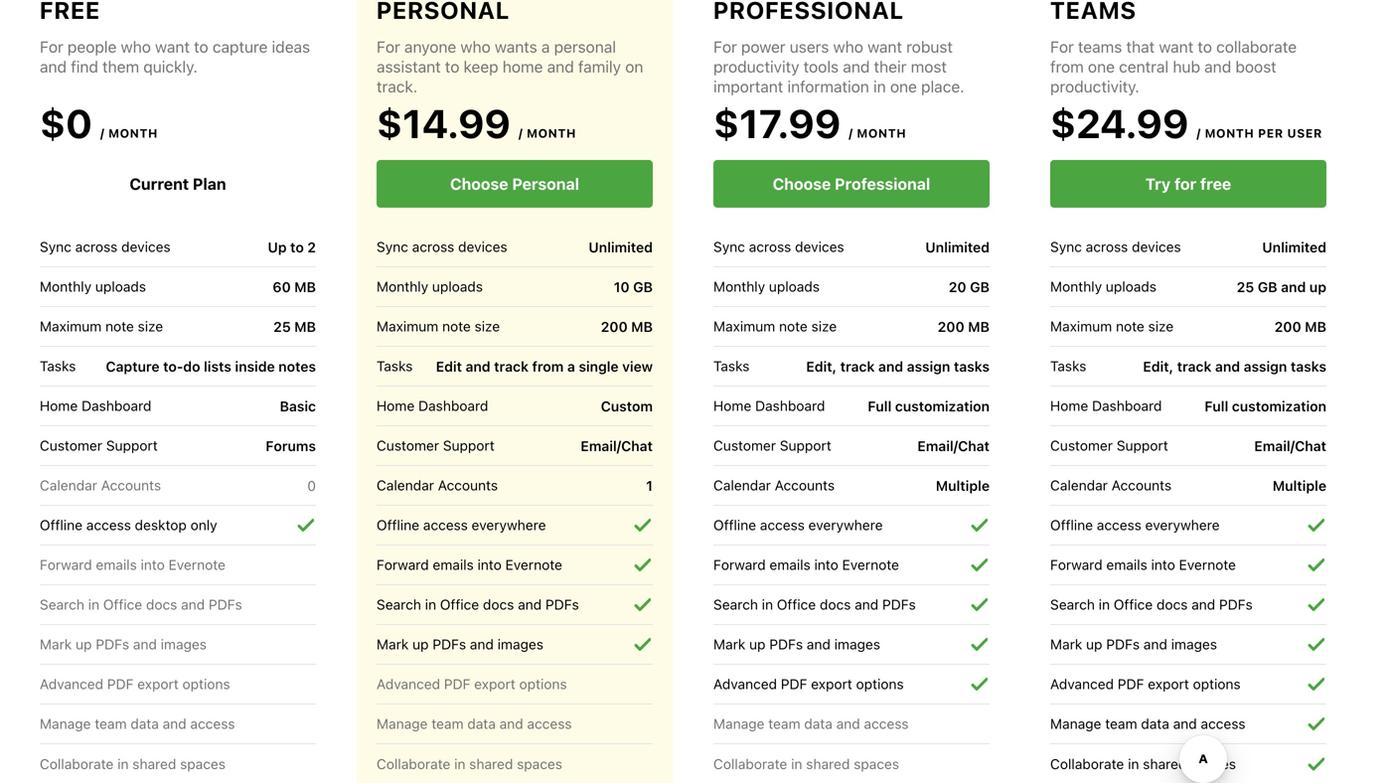 Task type: describe. For each thing, give the bounding box(es) containing it.
boost
[[1236, 57, 1277, 76]]

sync for 10 gb
[[377, 238, 408, 255]]

4 pdf from the left
[[1118, 676, 1144, 692]]

1 images from the left
[[161, 636, 207, 652]]

1 mark from the left
[[40, 636, 72, 652]]

month for $17.99
[[857, 126, 907, 140]]

$24.99 / month per user
[[1050, 100, 1322, 147]]

customer support for 20 gb
[[713, 437, 831, 454]]

maximum note size for 10
[[377, 318, 500, 334]]

for anyone who wants a personal assistant to keep home and family on track.
[[377, 37, 643, 96]]

1
[[646, 477, 653, 494]]

4 manage team data and access from the left
[[1050, 715, 1246, 732]]

offline access desktop only
[[40, 517, 217, 533]]

size for 25 gb and up
[[1148, 318, 1174, 334]]

offline access everywhere for 10
[[377, 517, 546, 533]]

ideas
[[272, 37, 310, 56]]

that
[[1126, 37, 1155, 56]]

/ for $14.99
[[519, 126, 523, 140]]

single
[[579, 358, 619, 374]]

docs for 20 gb
[[820, 596, 851, 613]]

1 into from the left
[[141, 556, 165, 573]]

edit
[[436, 358, 462, 374]]

sync across devices for 60
[[40, 238, 171, 255]]

sync for 25 gb and up
[[1050, 238, 1082, 255]]

4 spaces from the left
[[1191, 756, 1236, 772]]

search for 20 gb
[[713, 596, 758, 613]]

60
[[273, 278, 291, 295]]

mb for 10 gb
[[631, 318, 653, 335]]

do
[[183, 358, 200, 374]]

25 for 25 mb
[[273, 318, 291, 335]]

up for 20 gb
[[749, 636, 766, 652]]

note for 60 mb
[[105, 318, 134, 334]]

evernote for 10 gb
[[505, 556, 562, 573]]

1 forward from the left
[[40, 556, 92, 573]]

1 track from the left
[[494, 358, 529, 374]]

/ for $17.99
[[849, 126, 853, 140]]

edit, track and assign tasks for 20
[[806, 358, 990, 374]]

200 for 25
[[1275, 318, 1301, 335]]

notes
[[278, 358, 316, 374]]

3 export from the left
[[811, 676, 852, 692]]

collaborate for multiple
[[713, 756, 787, 772]]

important
[[713, 77, 783, 96]]

manage team data and access for 0
[[40, 715, 235, 732]]

try for free button
[[1050, 160, 1327, 208]]

hub
[[1173, 57, 1200, 76]]

in inside for power users who want robust productivity tools and their most important information in one place.
[[873, 77, 886, 96]]

2 options from the left
[[519, 676, 567, 692]]

25 mb
[[273, 318, 316, 335]]

edit and track from a single view
[[436, 358, 653, 374]]

4 collaborate in shared spaces from the left
[[1050, 756, 1236, 772]]

users
[[790, 37, 829, 56]]

try
[[1145, 174, 1171, 193]]

keep
[[464, 57, 498, 76]]

maximum note size for 60
[[40, 318, 163, 334]]

1 advanced pdf export options from the left
[[40, 676, 230, 692]]

and inside the 'for anyone who wants a personal assistant to keep home and family on track.'
[[547, 57, 574, 76]]

collaborate for 0
[[40, 756, 114, 772]]

power
[[741, 37, 786, 56]]

4 team from the left
[[1105, 715, 1137, 732]]

multiple for 20 gb
[[936, 477, 990, 494]]

offline for 25 gb and up
[[1050, 517, 1093, 533]]

1 vertical spatial from
[[532, 358, 564, 374]]

most
[[911, 57, 947, 76]]

them
[[102, 57, 139, 76]]

only
[[190, 517, 217, 533]]

200 for 10
[[601, 318, 628, 335]]

into for 10 gb
[[478, 556, 502, 573]]

support for 60 mb
[[106, 437, 158, 454]]

offline access everywhere for 25
[[1050, 517, 1220, 533]]

unlimited for 20 gb
[[925, 239, 990, 255]]

across for 25
[[1086, 238, 1128, 255]]

2 export from the left
[[474, 676, 516, 692]]

1 export from the left
[[137, 676, 179, 692]]

2 advanced from the left
[[377, 676, 440, 692]]

1 emails from the left
[[96, 556, 137, 573]]

for
[[1174, 174, 1197, 193]]

current plan button
[[40, 160, 316, 208]]

choose for choose personal
[[450, 174, 508, 193]]

inside
[[235, 358, 275, 374]]

3 advanced from the left
[[713, 676, 777, 692]]

accounts for 60 mb
[[101, 477, 161, 493]]

quickly.
[[143, 57, 198, 76]]

personal
[[554, 37, 616, 56]]

for people who want to capture ideas and find them quickly.
[[40, 37, 310, 76]]

3 pdf from the left
[[781, 676, 807, 692]]

1 office from the left
[[103, 596, 142, 613]]

up to 2
[[268, 239, 316, 255]]

robust
[[906, 37, 953, 56]]

choose personal
[[450, 174, 579, 193]]

email/chat for 10 gb
[[581, 437, 653, 454]]

tools
[[804, 57, 839, 76]]

email/chat for 25 gb and up
[[1254, 437, 1327, 454]]

one inside 'for teams that want to collaborate from one central hub and boost productivity.'
[[1088, 57, 1115, 76]]

4 options from the left
[[1193, 676, 1241, 692]]

customer for 25 gb and up
[[1050, 437, 1113, 454]]

images for 20 gb
[[834, 636, 880, 652]]

3 options from the left
[[856, 676, 904, 692]]

current plan
[[130, 174, 226, 193]]

custom
[[601, 398, 653, 414]]

up
[[268, 239, 287, 255]]

forward emails into evernote for 20 gb
[[713, 556, 899, 573]]

assistant
[[377, 57, 441, 76]]

manage team data and access for 1
[[377, 715, 572, 732]]

full customization for 25
[[1205, 398, 1327, 414]]

productivity
[[713, 57, 799, 76]]

20 gb
[[949, 278, 990, 295]]

data for 0
[[131, 715, 159, 732]]

$14.99 / month
[[377, 100, 576, 147]]

current
[[130, 174, 189, 193]]

tasks for 20 gb
[[954, 358, 990, 374]]

forums
[[266, 437, 316, 454]]

view
[[622, 358, 653, 374]]

accounts for 10 gb
[[438, 477, 498, 493]]

place.
[[921, 77, 964, 96]]

search for 10 gb
[[377, 596, 421, 613]]

home for 20
[[713, 397, 751, 414]]

10
[[614, 278, 630, 295]]

calendar accounts for 60 mb
[[40, 477, 161, 493]]

evernote for 25 gb and up
[[1179, 556, 1236, 573]]

evernote for 20 gb
[[842, 556, 899, 573]]

customer support for 60 mb
[[40, 437, 158, 454]]

capture
[[106, 358, 160, 374]]

1 advanced from the left
[[40, 676, 103, 692]]

home dashboard for 20 gb
[[713, 397, 825, 414]]

calendar accounts for 10 gb
[[377, 477, 498, 493]]

home
[[503, 57, 543, 76]]

4 export from the left
[[1148, 676, 1189, 692]]

across for 10
[[412, 238, 454, 255]]

/ for $0
[[100, 126, 105, 140]]

maximum for 25 gb and up
[[1050, 318, 1112, 334]]

$17.99
[[713, 100, 841, 147]]

1 forward emails into evernote from the left
[[40, 556, 226, 573]]

dashboard for 25 gb and up
[[1092, 397, 1162, 414]]

calendar accounts for 25 gb and up
[[1050, 477, 1172, 493]]

size for 20 gb
[[811, 318, 837, 334]]

want for ideas
[[155, 37, 190, 56]]

$0 / month
[[40, 100, 158, 147]]

full for 25 gb and up
[[1205, 398, 1228, 414]]

offline for 60 mb
[[40, 517, 83, 533]]

1 evernote from the left
[[169, 556, 226, 573]]

1 options from the left
[[182, 676, 230, 692]]

mark for 25
[[1050, 636, 1082, 652]]

home dashboard for 25 gb and up
[[1050, 397, 1162, 414]]

desktop
[[135, 517, 187, 533]]

4 advanced from the left
[[1050, 676, 1114, 692]]

1 docs from the left
[[146, 596, 177, 613]]

2 advanced pdf export options from the left
[[377, 676, 567, 692]]

2
[[307, 239, 316, 255]]

1 pdf from the left
[[107, 676, 134, 692]]

lists
[[204, 358, 231, 374]]

mark for 10
[[377, 636, 409, 652]]

professional
[[835, 174, 930, 193]]

4 manage from the left
[[1050, 715, 1101, 732]]

customer for 10 gb
[[377, 437, 439, 454]]

size for 10 gb
[[475, 318, 500, 334]]

$24.99
[[1050, 100, 1189, 147]]

teams
[[1078, 37, 1122, 56]]

and inside for power users who want robust productivity tools and their most important information in one place.
[[843, 57, 870, 76]]

track.
[[377, 77, 418, 96]]

personal
[[512, 174, 579, 193]]

sync across devices for 25
[[1050, 238, 1181, 255]]

information
[[787, 77, 869, 96]]

team for 1
[[432, 715, 464, 732]]

1 search in office docs and pdfs from the left
[[40, 596, 242, 613]]

free
[[1200, 174, 1231, 193]]

calendar for 25 gb and up
[[1050, 477, 1108, 493]]

maximum for 60 mb
[[40, 318, 102, 334]]

to inside the 'for anyone who wants a personal assistant to keep home and family on track.'
[[445, 57, 459, 76]]

want for from
[[1159, 37, 1194, 56]]

basic
[[280, 398, 316, 414]]

gb for 25
[[1258, 278, 1277, 295]]

for for for power users who want robust productivity tools and their most important information in one place.
[[713, 37, 737, 56]]

$14.99
[[377, 100, 511, 147]]

home dashboard for 60 mb
[[40, 397, 151, 414]]



Task type: locate. For each thing, give the bounding box(es) containing it.
1 horizontal spatial full
[[1205, 398, 1228, 414]]

2 horizontal spatial offline access everywhere
[[1050, 517, 1220, 533]]

sync across devices down choose professional
[[713, 238, 844, 255]]

$0
[[40, 100, 92, 147]]

2 forward from the left
[[377, 556, 429, 573]]

track
[[494, 358, 529, 374], [840, 358, 875, 374], [1177, 358, 1212, 374]]

uploads for 25 gb and up
[[1106, 278, 1157, 295]]

4 into from the left
[[1151, 556, 1175, 573]]

0 horizontal spatial 200
[[601, 318, 628, 335]]

0 horizontal spatial offline access everywhere
[[377, 517, 546, 533]]

maximum note size for 20
[[713, 318, 837, 334]]

3 forward from the left
[[713, 556, 766, 573]]

want inside 'for teams that want to collaborate from one central hub and boost productivity.'
[[1159, 37, 1194, 56]]

0 horizontal spatial assign
[[907, 358, 950, 374]]

try for free
[[1145, 174, 1231, 193]]

200 down 25 gb and up
[[1275, 318, 1301, 335]]

1 / from the left
[[100, 126, 105, 140]]

3 offline from the left
[[713, 517, 756, 533]]

month inside '$24.99 / month per user'
[[1205, 126, 1254, 140]]

size for 60 mb
[[138, 318, 163, 334]]

0 vertical spatial one
[[1088, 57, 1115, 76]]

4 support from the left
[[1117, 437, 1168, 454]]

200 down 10 in the left of the page
[[601, 318, 628, 335]]

2 size from the left
[[475, 318, 500, 334]]

2 monthly from the left
[[377, 278, 428, 295]]

collaborate
[[40, 756, 114, 772], [377, 756, 450, 772], [713, 756, 787, 772], [1050, 756, 1124, 772]]

want up hub on the top of the page
[[1159, 37, 1194, 56]]

note for 10 gb
[[442, 318, 471, 334]]

one inside for power users who want robust productivity tools and their most important information in one place.
[[890, 77, 917, 96]]

who inside for people who want to capture ideas and find them quickly.
[[121, 37, 151, 56]]

1 horizontal spatial edit,
[[1143, 358, 1174, 374]]

0 horizontal spatial gb
[[633, 278, 653, 295]]

mb for 60 mb
[[294, 318, 316, 335]]

maximum note size
[[40, 318, 163, 334], [377, 318, 500, 334], [713, 318, 837, 334], [1050, 318, 1174, 334]]

/ inside $0 / month
[[100, 126, 105, 140]]

devices for 60 mb
[[121, 238, 171, 255]]

1 support from the left
[[106, 437, 158, 454]]

/
[[100, 126, 105, 140], [519, 126, 523, 140], [849, 126, 853, 140], [1197, 126, 1201, 140]]

0 horizontal spatial 25
[[273, 318, 291, 335]]

collaborate in shared spaces for multiple
[[713, 756, 899, 772]]

across for 60
[[75, 238, 118, 255]]

a for from
[[567, 358, 575, 374]]

unlimited for 10 gb
[[589, 239, 653, 255]]

1 horizontal spatial 200 mb
[[938, 318, 990, 335]]

2 tasks from the left
[[1291, 358, 1327, 374]]

customer support
[[40, 437, 158, 454], [377, 437, 495, 454], [713, 437, 831, 454], [1050, 437, 1168, 454]]

unlimited up 25 gb and up
[[1262, 239, 1327, 255]]

for teams that want to collaborate from one central hub and boost productivity.
[[1050, 37, 1297, 96]]

mb up notes
[[294, 318, 316, 335]]

1 horizontal spatial offline access everywhere
[[713, 517, 883, 533]]

capture
[[213, 37, 268, 56]]

to-
[[163, 358, 183, 374]]

mark up pdfs and images for 25
[[1050, 636, 1217, 652]]

3 advanced pdf export options from the left
[[713, 676, 904, 692]]

1 customer support from the left
[[40, 437, 158, 454]]

0 horizontal spatial track
[[494, 358, 529, 374]]

3 who from the left
[[833, 37, 863, 56]]

choose professional button
[[713, 160, 990, 208]]

unlimited up 10 in the left of the page
[[589, 239, 653, 255]]

1 team from the left
[[95, 715, 127, 732]]

0 horizontal spatial choose
[[450, 174, 508, 193]]

200 mb down 10 in the left of the page
[[601, 318, 653, 335]]

unlimited up the 20
[[925, 239, 990, 255]]

1 horizontal spatial assign
[[1244, 358, 1287, 374]]

2 sync across devices from the left
[[377, 238, 507, 255]]

data for multiple
[[804, 715, 833, 732]]

want up quickly.
[[155, 37, 190, 56]]

month for $14.99
[[527, 126, 576, 140]]

maximum
[[40, 318, 102, 334], [377, 318, 438, 334], [713, 318, 775, 334], [1050, 318, 1112, 334]]

monthly uploads for 25 gb and up
[[1050, 278, 1157, 295]]

1 multiple from the left
[[936, 477, 990, 494]]

3 size from the left
[[811, 318, 837, 334]]

emails for 10 gb
[[433, 556, 474, 573]]

for left teams
[[1050, 37, 1074, 56]]

who inside for power users who want robust productivity tools and their most important information in one place.
[[833, 37, 863, 56]]

manage team data and access
[[40, 715, 235, 732], [377, 715, 572, 732], [713, 715, 909, 732], [1050, 715, 1246, 732]]

$17.99 / month
[[713, 100, 907, 147]]

search for 25 gb and up
[[1050, 596, 1095, 613]]

note for 25 gb and up
[[1116, 318, 1145, 334]]

a for wants
[[541, 37, 550, 56]]

home for 10
[[377, 397, 415, 414]]

email/chat for 20 gb
[[918, 437, 990, 454]]

1 calendar from the left
[[40, 477, 97, 493]]

month up personal
[[527, 126, 576, 140]]

devices down 'try'
[[1132, 238, 1181, 255]]

2 horizontal spatial everywhere
[[1145, 517, 1220, 533]]

maximum for 10 gb
[[377, 318, 438, 334]]

2 offline access everywhere from the left
[[713, 517, 883, 533]]

on
[[625, 57, 643, 76]]

central
[[1119, 57, 1169, 76]]

calendar
[[40, 477, 97, 493], [377, 477, 434, 493], [713, 477, 771, 493], [1050, 477, 1108, 493]]

2 spaces from the left
[[517, 756, 562, 772]]

plan
[[193, 174, 226, 193]]

home for 25
[[1050, 397, 1088, 414]]

3 email/chat from the left
[[1254, 437, 1327, 454]]

1 horizontal spatial unlimited
[[925, 239, 990, 255]]

forward emails into evernote for 10 gb
[[377, 556, 562, 573]]

unlimited for 25 gb and up
[[1262, 239, 1327, 255]]

/ for $24.99
[[1197, 126, 1201, 140]]

4 maximum from the left
[[1050, 318, 1112, 334]]

2 customer support from the left
[[377, 437, 495, 454]]

wants
[[495, 37, 537, 56]]

want inside for people who want to capture ideas and find them quickly.
[[155, 37, 190, 56]]

2 images from the left
[[498, 636, 544, 652]]

edit, for 25 gb and up
[[1143, 358, 1174, 374]]

forward emails into evernote
[[40, 556, 226, 573], [377, 556, 562, 573], [713, 556, 899, 573], [1050, 556, 1236, 573]]

0 horizontal spatial tasks
[[954, 358, 990, 374]]

tasks down 20 gb
[[954, 358, 990, 374]]

0 vertical spatial 25
[[1237, 278, 1254, 295]]

a inside the 'for anyone who wants a personal assistant to keep home and family on track.'
[[541, 37, 550, 56]]

2 offline from the left
[[377, 517, 419, 533]]

4 search in office docs and pdfs from the left
[[1050, 596, 1253, 613]]

month up professional
[[857, 126, 907, 140]]

/ right $0
[[100, 126, 105, 140]]

advanced
[[40, 676, 103, 692], [377, 676, 440, 692], [713, 676, 777, 692], [1050, 676, 1114, 692]]

0 horizontal spatial 200 mb
[[601, 318, 653, 335]]

customer support for 25 gb and up
[[1050, 437, 1168, 454]]

0 horizontal spatial multiple
[[936, 477, 990, 494]]

1 horizontal spatial multiple
[[1273, 477, 1327, 494]]

2 devices from the left
[[458, 238, 507, 255]]

choose personal button
[[377, 160, 653, 208]]

multiple
[[936, 477, 990, 494], [1273, 477, 1327, 494]]

evernote
[[169, 556, 226, 573], [505, 556, 562, 573], [842, 556, 899, 573], [1179, 556, 1236, 573]]

1 horizontal spatial customization
[[1232, 398, 1327, 414]]

sync across devices down the choose personal
[[377, 238, 507, 255]]

for
[[40, 37, 63, 56], [377, 37, 400, 56], [713, 37, 737, 56], [1050, 37, 1074, 56]]

monthly uploads for 20 gb
[[713, 278, 820, 295]]

dashboard
[[82, 397, 151, 414], [418, 397, 488, 414], [755, 397, 825, 414], [1092, 397, 1162, 414]]

1 sync from the left
[[40, 238, 71, 255]]

for inside the 'for anyone who wants a personal assistant to keep home and family on track.'
[[377, 37, 400, 56]]

3 devices from the left
[[795, 238, 844, 255]]

devices for 20 gb
[[795, 238, 844, 255]]

3 docs from the left
[[820, 596, 851, 613]]

1 horizontal spatial want
[[868, 37, 902, 56]]

to inside 'for teams that want to collaborate from one central hub and boost productivity.'
[[1198, 37, 1212, 56]]

office for 20 gb
[[777, 596, 816, 613]]

4 note from the left
[[1116, 318, 1145, 334]]

month inside $14.99 / month
[[527, 126, 576, 140]]

3 into from the left
[[814, 556, 838, 573]]

1 manage from the left
[[40, 715, 91, 732]]

for for for people who want to capture ideas and find them quickly.
[[40, 37, 63, 56]]

sync across devices for 10
[[377, 238, 507, 255]]

manage for multiple
[[713, 715, 765, 732]]

/ up choose professional
[[849, 126, 853, 140]]

4 office from the left
[[1114, 596, 1153, 613]]

2 horizontal spatial unlimited
[[1262, 239, 1327, 255]]

customization
[[895, 398, 990, 414], [1232, 398, 1327, 414]]

edit, track and assign tasks
[[806, 358, 990, 374], [1143, 358, 1327, 374]]

for inside 'for teams that want to collaborate from one central hub and boost productivity.'
[[1050, 37, 1074, 56]]

track for 25
[[1177, 358, 1212, 374]]

choose down $14.99 / month
[[450, 174, 508, 193]]

1 note from the left
[[105, 318, 134, 334]]

devices
[[121, 238, 171, 255], [458, 238, 507, 255], [795, 238, 844, 255], [1132, 238, 1181, 255]]

20
[[949, 278, 966, 295]]

0 horizontal spatial email/chat
[[581, 437, 653, 454]]

who up them
[[121, 37, 151, 56]]

4 monthly from the left
[[1050, 278, 1102, 295]]

1 horizontal spatial gb
[[970, 278, 990, 295]]

1 horizontal spatial one
[[1088, 57, 1115, 76]]

who up tools
[[833, 37, 863, 56]]

across
[[75, 238, 118, 255], [412, 238, 454, 255], [749, 238, 791, 255], [1086, 238, 1128, 255]]

1 horizontal spatial 25
[[1237, 278, 1254, 295]]

0
[[307, 477, 316, 494]]

to inside for people who want to capture ideas and find them quickly.
[[194, 37, 208, 56]]

tasks for 60
[[40, 358, 76, 374]]

offline
[[40, 517, 83, 533], [377, 517, 419, 533], [713, 517, 756, 533], [1050, 517, 1093, 533]]

tasks
[[40, 358, 76, 374], [377, 358, 413, 374], [713, 358, 750, 374], [1050, 358, 1086, 374]]

1 home from the left
[[40, 397, 78, 414]]

3 shared from the left
[[806, 756, 850, 772]]

1 unlimited from the left
[[589, 239, 653, 255]]

forward
[[40, 556, 92, 573], [377, 556, 429, 573], [713, 556, 766, 573], [1050, 556, 1103, 573]]

2 manage team data and access from the left
[[377, 715, 572, 732]]

4 shared from the left
[[1143, 756, 1187, 772]]

2 mark from the left
[[377, 636, 409, 652]]

month inside $17.99 / month
[[857, 126, 907, 140]]

find
[[71, 57, 98, 76]]

2 horizontal spatial 200 mb
[[1275, 318, 1327, 335]]

3 note from the left
[[779, 318, 808, 334]]

3 uploads from the left
[[769, 278, 820, 295]]

customer
[[40, 437, 102, 454], [377, 437, 439, 454], [713, 437, 776, 454], [1050, 437, 1113, 454]]

mb right 60
[[294, 278, 316, 295]]

forward for 10 gb
[[377, 556, 429, 573]]

0 horizontal spatial full customization
[[868, 398, 990, 414]]

2 forward emails into evernote from the left
[[377, 556, 562, 573]]

for for for anyone who wants a personal assistant to keep home and family on track.
[[377, 37, 400, 56]]

1 horizontal spatial full customization
[[1205, 398, 1327, 414]]

2 unlimited from the left
[[925, 239, 990, 255]]

tasks for 25
[[1050, 358, 1086, 374]]

2 tasks from the left
[[377, 358, 413, 374]]

want inside for power users who want robust productivity tools and their most important information in one place.
[[868, 37, 902, 56]]

their
[[874, 57, 907, 76]]

people
[[68, 37, 117, 56]]

1 full customization from the left
[[868, 398, 990, 414]]

search in office docs and pdfs for 25 gb and up
[[1050, 596, 1253, 613]]

200 mb down 20 gb
[[938, 318, 990, 335]]

1 horizontal spatial track
[[840, 358, 875, 374]]

2 customization from the left
[[1232, 398, 1327, 414]]

choose
[[450, 174, 508, 193], [773, 174, 831, 193]]

edit, for 20 gb
[[806, 358, 837, 374]]

unlimited
[[589, 239, 653, 255], [925, 239, 990, 255], [1262, 239, 1327, 255]]

for power users who want robust productivity tools and their most important information in one place.
[[713, 37, 964, 96]]

support for 10 gb
[[443, 437, 495, 454]]

who for anyone
[[460, 37, 491, 56]]

choose inside 'button'
[[450, 174, 508, 193]]

who up keep
[[460, 37, 491, 56]]

10 gb
[[614, 278, 653, 295]]

2 200 mb from the left
[[938, 318, 990, 335]]

up for 25 gb and up
[[1086, 636, 1102, 652]]

month left the per
[[1205, 126, 1254, 140]]

3 unlimited from the left
[[1262, 239, 1327, 255]]

docs for 10 gb
[[483, 596, 514, 613]]

0 vertical spatial a
[[541, 37, 550, 56]]

collaborate
[[1216, 37, 1297, 56]]

0 horizontal spatial customization
[[895, 398, 990, 414]]

3 gb from the left
[[1258, 278, 1277, 295]]

200 mb for 10 gb
[[601, 318, 653, 335]]

4 evernote from the left
[[1179, 556, 1236, 573]]

search in office docs and pdfs for 10 gb
[[377, 596, 579, 613]]

forward for 20 gb
[[713, 556, 766, 573]]

3 collaborate in shared spaces from the left
[[713, 756, 899, 772]]

family
[[578, 57, 621, 76]]

mark up pdfs and images for 20
[[713, 636, 880, 652]]

up for 10 gb
[[412, 636, 429, 652]]

assign down the 20
[[907, 358, 950, 374]]

1 data from the left
[[131, 715, 159, 732]]

mark
[[40, 636, 72, 652], [377, 636, 409, 652], [713, 636, 746, 652], [1050, 636, 1082, 652]]

1 horizontal spatial who
[[460, 37, 491, 56]]

team
[[95, 715, 127, 732], [432, 715, 464, 732], [768, 715, 800, 732], [1105, 715, 1137, 732]]

monthly uploads for 60 mb
[[40, 278, 146, 295]]

3 offline access everywhere from the left
[[1050, 517, 1220, 533]]

2 monthly uploads from the left
[[377, 278, 483, 295]]

200 mb down 25 gb and up
[[1275, 318, 1327, 335]]

1 horizontal spatial 200
[[938, 318, 965, 335]]

1 shared from the left
[[132, 756, 176, 772]]

sync across devices down 'try'
[[1050, 238, 1181, 255]]

assign down 25 gb and up
[[1244, 358, 1287, 374]]

3 accounts from the left
[[775, 477, 835, 493]]

1 horizontal spatial edit, track and assign tasks
[[1143, 358, 1327, 374]]

and inside for people who want to capture ideas and find them quickly.
[[40, 57, 67, 76]]

1 vertical spatial one
[[890, 77, 917, 96]]

0 vertical spatial from
[[1050, 57, 1084, 76]]

2 full customization from the left
[[1205, 398, 1327, 414]]

1 horizontal spatial a
[[567, 358, 575, 374]]

month inside $0 / month
[[108, 126, 158, 140]]

customer support for 10 gb
[[377, 437, 495, 454]]

2 track from the left
[[840, 358, 875, 374]]

want up their
[[868, 37, 902, 56]]

one down teams
[[1088, 57, 1115, 76]]

to left 2
[[290, 239, 304, 255]]

1 horizontal spatial email/chat
[[918, 437, 990, 454]]

mb for 20 gb
[[968, 318, 990, 335]]

3 across from the left
[[749, 238, 791, 255]]

3 want from the left
[[1159, 37, 1194, 56]]

3 team from the left
[[768, 715, 800, 732]]

0 horizontal spatial a
[[541, 37, 550, 56]]

spaces
[[180, 756, 226, 772], [517, 756, 562, 772], [854, 756, 899, 772], [1191, 756, 1236, 772]]

from inside 'for teams that want to collaborate from one central hub and boost productivity.'
[[1050, 57, 1084, 76]]

choose down $17.99 / month
[[773, 174, 831, 193]]

from left single
[[532, 358, 564, 374]]

1 vertical spatial 25
[[273, 318, 291, 335]]

for up the productivity
[[713, 37, 737, 56]]

0 horizontal spatial unlimited
[[589, 239, 653, 255]]

4 data from the left
[[1141, 715, 1169, 732]]

2 horizontal spatial 200
[[1275, 318, 1301, 335]]

4 home from the left
[[1050, 397, 1088, 414]]

tasks for 25 gb and up
[[1291, 358, 1327, 374]]

search in office docs and pdfs for 20 gb
[[713, 596, 916, 613]]

25
[[1237, 278, 1254, 295], [273, 318, 291, 335]]

dashboard for 60 mb
[[82, 397, 151, 414]]

from up productivity.
[[1050, 57, 1084, 76]]

2 evernote from the left
[[505, 556, 562, 573]]

3 data from the left
[[804, 715, 833, 732]]

2 horizontal spatial want
[[1159, 37, 1194, 56]]

/ inside $14.99 / month
[[519, 126, 523, 140]]

shared for 1
[[469, 756, 513, 772]]

devices down choose professional
[[795, 238, 844, 255]]

/ up 'choose personal' 'button'
[[519, 126, 523, 140]]

who inside the 'for anyone who wants a personal assistant to keep home and family on track.'
[[460, 37, 491, 56]]

2 sync from the left
[[377, 238, 408, 255]]

spaces for 1
[[517, 756, 562, 772]]

one down their
[[890, 77, 917, 96]]

choose inside button
[[773, 174, 831, 193]]

and
[[40, 57, 67, 76], [547, 57, 574, 76], [843, 57, 870, 76], [1205, 57, 1231, 76], [1281, 278, 1306, 295], [466, 358, 491, 374], [878, 358, 903, 374], [1215, 358, 1240, 374], [181, 596, 205, 613], [518, 596, 542, 613], [855, 596, 879, 613], [1192, 596, 1215, 613], [133, 636, 157, 652], [470, 636, 494, 652], [807, 636, 831, 652], [1144, 636, 1167, 652], [163, 715, 187, 732], [499, 715, 523, 732], [836, 715, 860, 732], [1173, 715, 1197, 732]]

1 customer from the left
[[40, 437, 102, 454]]

3 home from the left
[[713, 397, 751, 414]]

3 spaces from the left
[[854, 756, 899, 772]]

4 offline from the left
[[1050, 517, 1093, 533]]

/ up try for free
[[1197, 126, 1201, 140]]

1 vertical spatial a
[[567, 358, 575, 374]]

for inside for people who want to capture ideas and find them quickly.
[[40, 37, 63, 56]]

a right wants
[[541, 37, 550, 56]]

month for $0
[[108, 126, 158, 140]]

for left people
[[40, 37, 63, 56]]

home dashboard for 10 gb
[[377, 397, 488, 414]]

who for people
[[121, 37, 151, 56]]

1 horizontal spatial choose
[[773, 174, 831, 193]]

monthly uploads for 10 gb
[[377, 278, 483, 295]]

user
[[1287, 126, 1322, 140]]

3 emails from the left
[[770, 556, 811, 573]]

/ inside '$24.99 / month per user'
[[1197, 126, 1201, 140]]

productivity.
[[1050, 77, 1139, 96]]

1 horizontal spatial everywhere
[[808, 517, 883, 533]]

3 200 from the left
[[1275, 318, 1301, 335]]

capture to-do lists inside notes
[[106, 358, 316, 374]]

accounts
[[101, 477, 161, 493], [438, 477, 498, 493], [775, 477, 835, 493], [1112, 477, 1172, 493]]

2 pdf from the left
[[444, 676, 470, 692]]

3 support from the left
[[780, 437, 831, 454]]

1 everywhere from the left
[[472, 517, 546, 533]]

sync across devices
[[40, 238, 171, 255], [377, 238, 507, 255], [713, 238, 844, 255], [1050, 238, 1181, 255]]

tasks down 25 gb and up
[[1291, 358, 1327, 374]]

200 for 20
[[938, 318, 965, 335]]

emails for 25 gb and up
[[1106, 556, 1147, 573]]

for inside for power users who want robust productivity tools and their most important information in one place.
[[713, 37, 737, 56]]

2 horizontal spatial track
[[1177, 358, 1212, 374]]

support for 20 gb
[[780, 437, 831, 454]]

a left single
[[567, 358, 575, 374]]

choose professional
[[773, 174, 930, 193]]

2 horizontal spatial who
[[833, 37, 863, 56]]

monthly uploads
[[40, 278, 146, 295], [377, 278, 483, 295], [713, 278, 820, 295], [1050, 278, 1157, 295]]

edit,
[[806, 358, 837, 374], [1143, 358, 1174, 374]]

options
[[182, 676, 230, 692], [519, 676, 567, 692], [856, 676, 904, 692], [1193, 676, 1241, 692]]

email/chat
[[581, 437, 653, 454], [918, 437, 990, 454], [1254, 437, 1327, 454]]

0 horizontal spatial everywhere
[[472, 517, 546, 533]]

docs
[[146, 596, 177, 613], [483, 596, 514, 613], [820, 596, 851, 613], [1157, 596, 1188, 613]]

shared for 0
[[132, 756, 176, 772]]

devices down the choose personal
[[458, 238, 507, 255]]

2 data from the left
[[467, 715, 496, 732]]

to up hub on the top of the page
[[1198, 37, 1212, 56]]

3 month from the left
[[857, 126, 907, 140]]

export
[[137, 676, 179, 692], [474, 676, 516, 692], [811, 676, 852, 692], [1148, 676, 1189, 692]]

to up quickly.
[[194, 37, 208, 56]]

1 manage team data and access from the left
[[40, 715, 235, 732]]

everywhere for 25 gb and up
[[1145, 517, 1220, 533]]

1 horizontal spatial from
[[1050, 57, 1084, 76]]

manage for 0
[[40, 715, 91, 732]]

2 maximum from the left
[[377, 318, 438, 334]]

3 track from the left
[[1177, 358, 1212, 374]]

2 want from the left
[[868, 37, 902, 56]]

access
[[86, 517, 131, 533], [423, 517, 468, 533], [760, 517, 805, 533], [1097, 517, 1142, 533], [190, 715, 235, 732], [527, 715, 572, 732], [864, 715, 909, 732], [1201, 715, 1246, 732]]

0 horizontal spatial full
[[868, 398, 892, 414]]

4 collaborate from the left
[[1050, 756, 1124, 772]]

offline for 10 gb
[[377, 517, 419, 533]]

mark for 20
[[713, 636, 746, 652]]

and inside 'for teams that want to collaborate from one central hub and boost productivity.'
[[1205, 57, 1231, 76]]

mb up view
[[631, 318, 653, 335]]

month up current
[[108, 126, 158, 140]]

1 mark up pdfs and images from the left
[[40, 636, 207, 652]]

for up assistant on the top left
[[377, 37, 400, 56]]

devices down current
[[121, 238, 171, 255]]

3 sync from the left
[[713, 238, 745, 255]]

sync
[[40, 238, 71, 255], [377, 238, 408, 255], [713, 238, 745, 255], [1050, 238, 1082, 255]]

1 search from the left
[[40, 596, 84, 613]]

anyone
[[404, 37, 456, 56]]

4 advanced pdf export options from the left
[[1050, 676, 1241, 692]]

0 horizontal spatial edit,
[[806, 358, 837, 374]]

sync across devices down current
[[40, 238, 171, 255]]

assign
[[907, 358, 950, 374], [1244, 358, 1287, 374]]

3 customer support from the left
[[713, 437, 831, 454]]

calendar for 20 gb
[[713, 477, 771, 493]]

choose for choose professional
[[773, 174, 831, 193]]

3 monthly from the left
[[713, 278, 765, 295]]

emails
[[96, 556, 137, 573], [433, 556, 474, 573], [770, 556, 811, 573], [1106, 556, 1147, 573]]

1 edit, from the left
[[806, 358, 837, 374]]

who
[[121, 37, 151, 56], [460, 37, 491, 56], [833, 37, 863, 56]]

/ inside $17.99 / month
[[849, 126, 853, 140]]

0 horizontal spatial edit, track and assign tasks
[[806, 358, 990, 374]]

0 horizontal spatial who
[[121, 37, 151, 56]]

manage team data and access for multiple
[[713, 715, 909, 732]]

full customization for 20
[[868, 398, 990, 414]]

gb for 20
[[970, 278, 990, 295]]

0 horizontal spatial want
[[155, 37, 190, 56]]

across for 20
[[749, 238, 791, 255]]

shared
[[132, 756, 176, 772], [469, 756, 513, 772], [806, 756, 850, 772], [1143, 756, 1187, 772]]

1 horizontal spatial tasks
[[1291, 358, 1327, 374]]

mb down 20 gb
[[968, 318, 990, 335]]

offline for 20 gb
[[713, 517, 756, 533]]

2 horizontal spatial gb
[[1258, 278, 1277, 295]]

to left keep
[[445, 57, 459, 76]]

2 horizontal spatial email/chat
[[1254, 437, 1327, 454]]

0 horizontal spatial one
[[890, 77, 917, 96]]

0 horizontal spatial from
[[532, 358, 564, 374]]

25 gb and up
[[1237, 278, 1327, 295]]

60 mb
[[273, 278, 316, 295]]

edit, track and assign tasks for 25
[[1143, 358, 1327, 374]]

note
[[105, 318, 134, 334], [442, 318, 471, 334], [779, 318, 808, 334], [1116, 318, 1145, 334]]

per
[[1258, 126, 1284, 140]]

mb down 25 gb and up
[[1305, 318, 1327, 335]]

200 down the 20
[[938, 318, 965, 335]]



Task type: vqa. For each thing, say whether or not it's contained in the screenshot.
want within FOR POWER USERS WHO WANT ROBUST PRODUCTIVITY TOOLS AND THEIR MOST IMPORTANT INFORMATION IN ONE PLACE.
yes



